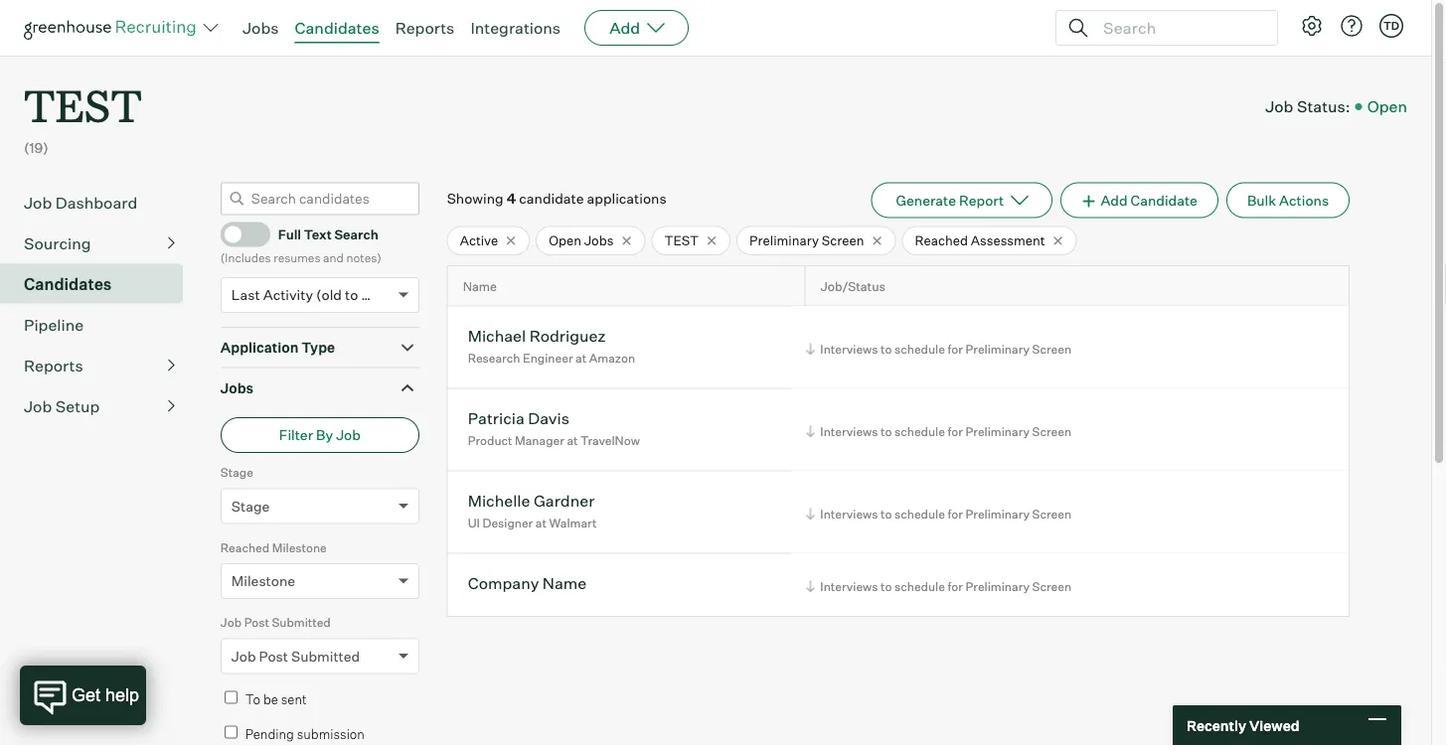 Task type: vqa. For each thing, say whether or not it's contained in the screenshot.
'Open' associated with Open
yes



Task type: locate. For each thing, give the bounding box(es) containing it.
1 horizontal spatial test
[[664, 232, 699, 248]]

milestone down reached milestone
[[231, 573, 295, 590]]

reports link left integrations link
[[395, 18, 455, 38]]

preliminary screen
[[749, 232, 864, 248]]

at for davis
[[567, 433, 578, 448]]

1 vertical spatial stage
[[231, 498, 270, 515]]

0 horizontal spatial candidates
[[24, 274, 112, 294]]

1 vertical spatial candidates
[[24, 274, 112, 294]]

gardner
[[534, 491, 595, 511]]

1 for from the top
[[948, 341, 963, 356]]

bulk actions link
[[1226, 183, 1350, 218]]

full text search (includes resumes and notes)
[[220, 227, 381, 266]]

1 vertical spatial test
[[664, 232, 699, 248]]

1 vertical spatial name
[[542, 574, 587, 594]]

jobs
[[242, 18, 279, 38], [584, 232, 614, 248], [220, 379, 254, 397]]

1 horizontal spatial reports link
[[395, 18, 455, 38]]

Search text field
[[1098, 13, 1259, 42]]

interviews for michael rodriguez
[[820, 341, 878, 356]]

2 vertical spatial at
[[536, 516, 547, 531]]

1 horizontal spatial name
[[542, 574, 587, 594]]

reached milestone
[[220, 540, 327, 555]]

filter
[[279, 427, 313, 444]]

actions
[[1279, 192, 1329, 209]]

filter by job
[[279, 427, 361, 444]]

1 vertical spatial open
[[549, 232, 581, 248]]

add for add
[[609, 18, 640, 38]]

2 interviews from the top
[[820, 424, 878, 439]]

test (19)
[[24, 76, 142, 157]]

interviews
[[820, 341, 878, 356], [820, 424, 878, 439], [820, 506, 878, 521], [820, 579, 878, 594]]

pipeline
[[24, 315, 84, 335]]

1 interviews from the top
[[820, 341, 878, 356]]

interviews to schedule for preliminary screen for michelle gardner
[[820, 506, 1071, 521]]

2 schedule from the top
[[895, 424, 945, 439]]

reports down pipeline
[[24, 355, 83, 375]]

for
[[948, 341, 963, 356], [948, 424, 963, 439], [948, 506, 963, 521], [948, 579, 963, 594]]

1 vertical spatial add
[[1101, 192, 1128, 209]]

resumes
[[274, 251, 320, 266]]

last activity (old to new) option
[[231, 286, 393, 304]]

1 horizontal spatial reached
[[915, 232, 968, 248]]

at down rodriguez
[[576, 351, 587, 366]]

1 horizontal spatial reports
[[395, 18, 455, 38]]

1 vertical spatial reached
[[220, 540, 269, 555]]

reached down generate report
[[915, 232, 968, 248]]

3 schedule from the top
[[895, 506, 945, 521]]

2 for from the top
[[948, 424, 963, 439]]

1 interviews to schedule for preliminary screen from the top
[[820, 341, 1071, 356]]

interviews to schedule for preliminary screen for michael rodriguez
[[820, 341, 1071, 356]]

michael rodriguez research engineer at amazon
[[468, 326, 635, 366]]

3 interviews to schedule for preliminary screen link from the top
[[802, 504, 1076, 523]]

candidate
[[1131, 192, 1197, 209]]

2 interviews to schedule for preliminary screen link from the top
[[802, 422, 1076, 441]]

davis
[[528, 409, 569, 429]]

0 vertical spatial candidates
[[295, 18, 379, 38]]

integrations link
[[470, 18, 561, 38]]

company name link
[[468, 574, 587, 596]]

reached down stage 'element'
[[220, 540, 269, 555]]

reached for reached milestone
[[220, 540, 269, 555]]

walmart
[[549, 516, 597, 531]]

To be sent checkbox
[[224, 691, 237, 704]]

candidates
[[295, 18, 379, 38], [24, 274, 112, 294]]

job inside button
[[336, 427, 361, 444]]

stage element
[[220, 463, 419, 538]]

application
[[220, 339, 299, 356]]

configure image
[[1300, 14, 1324, 38]]

at down the michelle gardner link
[[536, 516, 547, 531]]

showing 4 candidate applications
[[447, 190, 667, 207]]

(includes
[[220, 251, 271, 266]]

at inside patricia davis product manager at travelnow
[[567, 433, 578, 448]]

preliminary
[[749, 232, 819, 248], [965, 341, 1030, 356], [965, 424, 1030, 439], [965, 506, 1030, 521], [965, 579, 1030, 594]]

0 horizontal spatial test
[[24, 76, 142, 134]]

1 horizontal spatial open
[[1367, 96, 1407, 116]]

milestone down stage 'element'
[[272, 540, 327, 555]]

michelle
[[468, 491, 530, 511]]

jobs link
[[242, 18, 279, 38]]

name
[[463, 278, 497, 294], [542, 574, 587, 594]]

job post submitted up sent
[[231, 648, 360, 665]]

new)
[[361, 286, 393, 304]]

3 interviews to schedule for preliminary screen from the top
[[820, 506, 1071, 521]]

1 schedule from the top
[[895, 341, 945, 356]]

0 horizontal spatial reached
[[220, 540, 269, 555]]

1 vertical spatial at
[[567, 433, 578, 448]]

submitted
[[272, 615, 331, 630], [291, 648, 360, 665]]

0 vertical spatial reports
[[395, 18, 455, 38]]

0 vertical spatial post
[[244, 615, 269, 630]]

open down showing 4 candidate applications
[[549, 232, 581, 248]]

integrations
[[470, 18, 561, 38]]

add for add candidate
[[1101, 192, 1128, 209]]

to for michelle gardner
[[881, 506, 892, 521]]

submitted down reached milestone 'element'
[[272, 615, 331, 630]]

1 vertical spatial submitted
[[291, 648, 360, 665]]

for for gardner
[[948, 506, 963, 521]]

patricia davis link
[[468, 409, 569, 432]]

test down applications
[[664, 232, 699, 248]]

schedule for michael rodriguez
[[895, 341, 945, 356]]

generate report
[[896, 192, 1004, 209]]

add candidate link
[[1061, 183, 1218, 218]]

reports left integrations link
[[395, 18, 455, 38]]

name down active
[[463, 278, 497, 294]]

job post submitted element
[[220, 613, 419, 688]]

1 horizontal spatial add
[[1101, 192, 1128, 209]]

job post submitted down reached milestone 'element'
[[220, 615, 331, 630]]

interviews to schedule for preliminary screen link for michael rodriguez
[[802, 339, 1076, 358]]

0 horizontal spatial add
[[609, 18, 640, 38]]

interviews to schedule for preliminary screen link
[[802, 339, 1076, 358], [802, 422, 1076, 441], [802, 504, 1076, 523], [802, 577, 1076, 596]]

be
[[263, 691, 278, 707]]

stage
[[220, 465, 253, 480], [231, 498, 270, 515]]

bulk
[[1247, 192, 1276, 209]]

1 interviews to schedule for preliminary screen link from the top
[[802, 339, 1076, 358]]

name down walmart
[[542, 574, 587, 594]]

at for rodriguez
[[576, 351, 587, 366]]

0 horizontal spatial reports link
[[24, 354, 175, 377]]

0 horizontal spatial reports
[[24, 355, 83, 375]]

2 interviews to schedule for preliminary screen from the top
[[820, 424, 1071, 439]]

job setup link
[[24, 394, 175, 418]]

0 vertical spatial open
[[1367, 96, 1407, 116]]

post up to be sent
[[259, 648, 288, 665]]

0 vertical spatial test
[[24, 76, 142, 134]]

add inside add candidate link
[[1101, 192, 1128, 209]]

0 vertical spatial reports link
[[395, 18, 455, 38]]

3 for from the top
[[948, 506, 963, 521]]

reached
[[915, 232, 968, 248], [220, 540, 269, 555]]

recently
[[1187, 717, 1246, 734]]

open
[[1367, 96, 1407, 116], [549, 232, 581, 248]]

add
[[609, 18, 640, 38], [1101, 192, 1128, 209]]

open jobs
[[549, 232, 614, 248]]

1 vertical spatial candidates link
[[24, 272, 175, 296]]

open right 'status:'
[[1367, 96, 1407, 116]]

4 interviews from the top
[[820, 579, 878, 594]]

job/status
[[821, 278, 885, 294]]

post up to
[[244, 615, 269, 630]]

candidates link right jobs link
[[295, 18, 379, 38]]

0 vertical spatial submitted
[[272, 615, 331, 630]]

submitted up sent
[[291, 648, 360, 665]]

0 vertical spatial at
[[576, 351, 587, 366]]

candidates inside "candidates" link
[[24, 274, 112, 294]]

to
[[245, 691, 260, 707]]

setup
[[55, 396, 100, 416]]

test up (19)
[[24, 76, 142, 134]]

manager
[[515, 433, 564, 448]]

at inside the michael rodriguez research engineer at amazon
[[576, 351, 587, 366]]

test for test
[[664, 232, 699, 248]]

4 schedule from the top
[[895, 579, 945, 594]]

screen for gardner
[[1032, 506, 1071, 521]]

job dashboard
[[24, 193, 137, 212]]

sourcing link
[[24, 231, 175, 255]]

0 horizontal spatial name
[[463, 278, 497, 294]]

2 vertical spatial jobs
[[220, 379, 254, 397]]

0 vertical spatial candidates link
[[295, 18, 379, 38]]

add button
[[585, 10, 689, 46]]

job
[[1265, 96, 1293, 116], [24, 193, 52, 212], [24, 396, 52, 416], [336, 427, 361, 444], [220, 615, 242, 630], [231, 648, 256, 665]]

full
[[278, 227, 301, 242]]

for for rodriguez
[[948, 341, 963, 356]]

0 vertical spatial stage
[[220, 465, 253, 480]]

candidates right jobs link
[[295, 18, 379, 38]]

michelle gardner link
[[468, 491, 595, 514]]

rodriguez
[[529, 326, 606, 346]]

greenhouse recruiting image
[[24, 16, 203, 40]]

at inside michelle gardner ui designer at walmart
[[536, 516, 547, 531]]

candidates link down sourcing link on the top left
[[24, 272, 175, 296]]

at down davis
[[567, 433, 578, 448]]

test
[[24, 76, 142, 134], [664, 232, 699, 248]]

screen for rodriguez
[[1032, 341, 1071, 356]]

0 vertical spatial reached
[[915, 232, 968, 248]]

reports link down "pipeline" link
[[24, 354, 175, 377]]

last
[[231, 286, 260, 304]]

post
[[244, 615, 269, 630], [259, 648, 288, 665]]

add inside add popup button
[[609, 18, 640, 38]]

activity
[[263, 286, 313, 304]]

reports
[[395, 18, 455, 38], [24, 355, 83, 375]]

candidates down sourcing
[[24, 274, 112, 294]]

0 horizontal spatial candidates link
[[24, 272, 175, 296]]

3 interviews from the top
[[820, 506, 878, 521]]

0 vertical spatial add
[[609, 18, 640, 38]]

reached for reached assessment
[[915, 232, 968, 248]]

at for gardner
[[536, 516, 547, 531]]

reports link
[[395, 18, 455, 38], [24, 354, 175, 377]]

0 horizontal spatial open
[[549, 232, 581, 248]]

reached inside 'element'
[[220, 540, 269, 555]]

to
[[345, 286, 358, 304], [881, 341, 892, 356], [881, 424, 892, 439], [881, 506, 892, 521], [881, 579, 892, 594]]



Task type: describe. For each thing, give the bounding box(es) containing it.
type
[[301, 339, 335, 356]]

test for test (19)
[[24, 76, 142, 134]]

4
[[507, 190, 516, 207]]

preliminary for gardner
[[965, 506, 1030, 521]]

0 vertical spatial milestone
[[272, 540, 327, 555]]

add candidate
[[1101, 192, 1197, 209]]

(19)
[[24, 139, 49, 157]]

application type
[[220, 339, 335, 356]]

applications
[[587, 190, 667, 207]]

travelnow
[[580, 433, 640, 448]]

schedule for patricia davis
[[895, 424, 945, 439]]

active
[[460, 232, 498, 248]]

to for patricia davis
[[881, 424, 892, 439]]

to for michael rodriguez
[[881, 341, 892, 356]]

test link
[[24, 56, 142, 138]]

text
[[304, 227, 332, 242]]

bulk actions
[[1247, 192, 1329, 209]]

michelle gardner ui designer at walmart
[[468, 491, 597, 531]]

td button
[[1375, 10, 1407, 42]]

job setup
[[24, 396, 100, 416]]

1 vertical spatial post
[[259, 648, 288, 665]]

amazon
[[589, 351, 635, 366]]

schedule for michelle gardner
[[895, 506, 945, 521]]

last activity (old to new)
[[231, 286, 393, 304]]

Search candidates field
[[220, 183, 419, 215]]

Pending submission checkbox
[[224, 726, 237, 739]]

0 vertical spatial job post submitted
[[220, 615, 331, 630]]

filter by job button
[[220, 418, 419, 453]]

research
[[468, 351, 520, 366]]

open for open
[[1367, 96, 1407, 116]]

preliminary for davis
[[965, 424, 1030, 439]]

1 vertical spatial reports
[[24, 355, 83, 375]]

status:
[[1297, 96, 1350, 116]]

patricia
[[468, 409, 525, 429]]

1 horizontal spatial candidates link
[[295, 18, 379, 38]]

job status:
[[1265, 96, 1350, 116]]

1 vertical spatial milestone
[[231, 573, 295, 590]]

sent
[[281, 691, 307, 707]]

1 horizontal spatial candidates
[[295, 18, 379, 38]]

pending
[[245, 726, 294, 742]]

td button
[[1379, 14, 1403, 38]]

company
[[468, 574, 539, 594]]

patricia davis product manager at travelnow
[[468, 409, 640, 448]]

engineer
[[523, 351, 573, 366]]

for for davis
[[948, 424, 963, 439]]

preliminary for rodriguez
[[965, 341, 1030, 356]]

4 interviews to schedule for preliminary screen from the top
[[820, 579, 1071, 594]]

search
[[334, 227, 378, 242]]

dashboard
[[55, 193, 137, 212]]

generate
[[896, 192, 956, 209]]

showing
[[447, 190, 504, 207]]

interviews to schedule for preliminary screen for patricia davis
[[820, 424, 1071, 439]]

interviews for michelle gardner
[[820, 506, 878, 521]]

assessment
[[971, 232, 1045, 248]]

interviews to schedule for preliminary screen link for michelle gardner
[[802, 504, 1076, 523]]

candidate reports are now available! apply filters and select "view in app" element
[[871, 183, 1053, 218]]

report
[[959, 192, 1004, 209]]

pending submission
[[245, 726, 365, 742]]

and
[[323, 251, 344, 266]]

ui
[[468, 516, 480, 531]]

pipeline link
[[24, 313, 175, 337]]

designer
[[482, 516, 533, 531]]

0 vertical spatial name
[[463, 278, 497, 294]]

4 for from the top
[[948, 579, 963, 594]]

by
[[316, 427, 333, 444]]

job dashboard link
[[24, 191, 175, 214]]

candidate
[[519, 190, 584, 207]]

generate report button
[[871, 183, 1053, 218]]

michael rodriguez link
[[468, 326, 606, 349]]

viewed
[[1249, 717, 1300, 734]]

submission
[[297, 726, 365, 742]]

td
[[1383, 19, 1399, 32]]

recently viewed
[[1187, 717, 1300, 734]]

product
[[468, 433, 512, 448]]

1 vertical spatial job post submitted
[[231, 648, 360, 665]]

to be sent
[[245, 691, 307, 707]]

screen for davis
[[1032, 424, 1071, 439]]

company name
[[468, 574, 587, 594]]

open for open jobs
[[549, 232, 581, 248]]

michael
[[468, 326, 526, 346]]

reached assessment
[[915, 232, 1045, 248]]

1 vertical spatial reports link
[[24, 354, 175, 377]]

4 interviews to schedule for preliminary screen link from the top
[[802, 577, 1076, 596]]

1 vertical spatial jobs
[[584, 232, 614, 248]]

0 vertical spatial jobs
[[242, 18, 279, 38]]

notes)
[[346, 251, 381, 266]]

interviews for patricia davis
[[820, 424, 878, 439]]

interviews to schedule for preliminary screen link for patricia davis
[[802, 422, 1076, 441]]

checkmark image
[[229, 227, 244, 241]]

(old
[[316, 286, 342, 304]]

reached milestone element
[[220, 538, 419, 613]]

sourcing
[[24, 233, 91, 253]]



